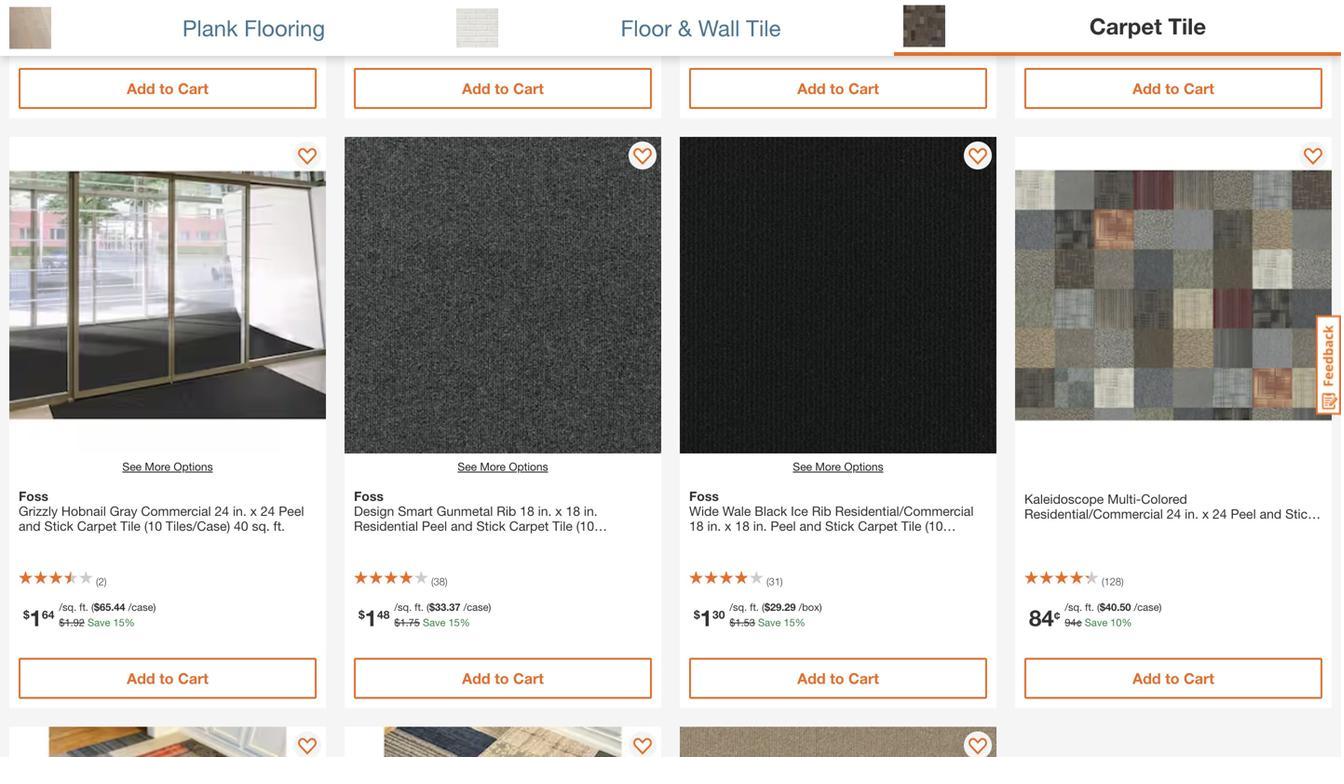 Task type: describe. For each thing, give the bounding box(es) containing it.
rib inside foss wide wale black ice rib residential/commercial 18 in. x 18 in. peel and stick carpet tile (10 tiles/case) (22.5 sq. ft.)
[[812, 504, 832, 519]]

cart inside /sq. ft. ( $ 108 . 37 /case ) 13 save 15 % add to cart
[[1184, 80, 1215, 97]]

carpet tile image
[[904, 5, 946, 47]]

carpet tile
[[1090, 12, 1207, 39]]

commercial
[[141, 504, 211, 519]]

save inside /sq. ft. ( $ 108 . 37 /case ) 13 save 15 % add to cart
[[1094, 27, 1117, 39]]

ft. inside $ 1 48 /sq. ft. ( $ 33 . 37 /case ) $ 1 . 75 save 15 %
[[415, 601, 424, 614]]

&
[[678, 14, 692, 41]]

kaleidoscope
[[1025, 492, 1104, 507]]

31
[[769, 576, 781, 588]]

/sq. inside 84 ¢ /sq. ft. ( $ 40 . 50 /case ) 94 ¢ save 10 %
[[1065, 601, 1083, 614]]

84 for 84
[[713, 3, 725, 16]]

1 29 from the left
[[771, 601, 782, 614]]

0 horizontal spatial display image
[[634, 738, 652, 757]]

contender beige residential/commercial 24 in. x 24 peel and stick carpet tile (15 tiles/case) 60 sq. ft. image
[[680, 727, 997, 758]]

ice
[[791, 504, 809, 519]]

tile inside foss design smart gunmetal rib 18 in. x 18 in. residential peel and stick carpet tile (10 tiles/case)
[[553, 519, 573, 534]]

) inside $ 1 48 /sq. ft. ( $ 33 . 37 /case ) $ 1 . 75 save 15 %
[[489, 601, 491, 614]]

$ inside 84 ¢ /sq. ft. ( $ 40 . 50 /case ) 94 ¢ save 10 %
[[1100, 601, 1106, 614]]

% inside $ 1 64 /sq. ft. ( $ 65 . 44 /case ) $ 1 . 92 save 15 %
[[125, 617, 135, 629]]

tile inside foss wide wale black ice rib residential/commercial 18 in. x 18 in. peel and stick carpet tile (10 tiles/case) (22.5 sq. ft.)
[[902, 519, 922, 534]]

display image for ¢
[[1305, 148, 1323, 167]]

37 inside /sq. ft. ( $ 108 . 37 /case ) 13 save 15 % add to cart
[[1126, 11, 1137, 23]]

5
[[719, 31, 725, 43]]

sq. inside kaleidoscope multi-colored residential/commercial 24 in. x 24 peel and stick carpet tile (12 tiles/case) 48 sq. ft.
[[1200, 521, 1218, 537]]

( up $ 1 64 /sq. ft. ( $ 65 . 44 /case ) $ 1 . 92 save 15 %
[[96, 576, 98, 588]]

plank flooring button
[[0, 0, 447, 56]]

plank flooring image
[[9, 7, 51, 49]]

colored
[[1142, 492, 1188, 507]]

ft. inside $ 1 30 /sq. ft. ( $ 29 . 29 /box ) $ 1 . 53 save 15 %
[[750, 601, 759, 614]]

plank flooring
[[182, 14, 325, 41]]

ft. inside foss grizzly hobnail gray commercial 24 in. x 24 peel and stick carpet tile (10 tiles/case) 40 sq. ft.
[[274, 519, 285, 534]]

foss design smart gunmetal rib 18 in. x 18 in. residential peel and stick carpet tile (10 tiles/case)
[[354, 489, 598, 549]]

save inside $ 1 64 /sq. ft. ( $ 65 . 44 /case ) $ 1 . 92 save 15 %
[[88, 617, 110, 629]]

options for 24
[[174, 460, 213, 473]]

gunmetal
[[437, 504, 493, 519]]

40 inside foss grizzly hobnail gray commercial 24 in. x 24 peel and stick carpet tile (10 tiles/case) 40 sq. ft.
[[234, 519, 248, 534]]

foss for wide wale black ice rib residential/commercial 18 in. x 18 in. peel and stick carpet tile (10 tiles/case) (22.5 sq. ft.)
[[690, 489, 719, 504]]

( 128 )
[[1102, 576, 1124, 588]]

wale
[[723, 504, 751, 519]]

) inside $ 1 64 /sq. ft. ( $ 65 . 44 /case ) $ 1 . 92 save 15 %
[[153, 601, 156, 614]]

kaleidoscope multi-colored residential/commercial 24 in. x 24 peel and stick carpet tile (12 tiles/case) 48 sq. ft.
[[1025, 492, 1315, 537]]

84 for 84 ¢ /sq. ft. ( $ 40 . 50 /case ) 94 ¢ save 10 %
[[1030, 605, 1055, 631]]

and inside foss design smart gunmetal rib 18 in. x 18 in. residential peel and stick carpet tile (10 tiles/case)
[[451, 519, 473, 534]]

84 ¢ /sq. ft. ( $ 40 . 50 /case ) 94 ¢ save 10 %
[[1030, 601, 1162, 631]]

( up $ 1 48 /sq. ft. ( $ 33 . 37 /case ) $ 1 . 75 save 15 % on the left of the page
[[431, 576, 434, 588]]

) inside /sq. ft. ( $ 108 . 37 /case ) 13 save 15 % add to cart
[[1165, 11, 1168, 23]]

add to cart for 64
[[127, 670, 209, 688]]

add inside /sq. ft. ( $ 108 . 37 /case ) 13 save 15 % add to cart
[[1133, 80, 1162, 97]]

ft. inside 84 ¢ /sq. ft. ( $ 40 . 50 /case ) 94 ¢ save 10 %
[[1086, 601, 1095, 614]]

44
[[114, 601, 125, 614]]

15 for foss grizzly hobnail gray commercial 24 in. x 24 peel and stick carpet tile (10 tiles/case) 40 sq. ft.
[[113, 617, 125, 629]]

2 horizontal spatial ¢
[[1077, 617, 1083, 629]]

save inside $ 1 48 /sq. ft. ( $ 33 . 37 /case ) $ 1 . 75 save 15 %
[[423, 617, 446, 629]]

more for rib
[[480, 460, 506, 473]]

/sq. ft. ( $ 108 . 37 /case ) 13 save 15 % add to cart
[[1065, 11, 1215, 97]]

plank
[[182, 14, 238, 41]]

save inside $ 1 30 /sq. ft. ( $ 29 . 29 /box ) $ 1 . 53 save 15 %
[[758, 617, 781, 629]]

kaleidoscope multi color residential/commercial 12 in. x 24 in. peel and stick carpet tile (24 tiles/case) (48 sq. ft.) image
[[345, 727, 662, 758]]

( 2 )
[[96, 576, 107, 588]]

add to cart for /sq.
[[1133, 670, 1215, 688]]

display image for design smart gunmetal rib 18 in. x 18 in. residential peel and stick carpet tile (10 tiles/case) image
[[634, 148, 652, 167]]

( inside $ 1 64 /sq. ft. ( $ 65 . 44 /case ) $ 1 . 92 save 15 %
[[91, 601, 94, 614]]

48 inside kaleidoscope multi-colored residential/commercial 24 in. x 24 peel and stick carpet tile (12 tiles/case) 48 sq. ft.
[[1182, 521, 1196, 537]]

2 for (
[[98, 576, 104, 588]]

) up 65
[[104, 576, 107, 588]]

/box
[[799, 601, 820, 614]]

( 31 )
[[767, 576, 783, 588]]

x inside foss grizzly hobnail gray commercial 24 in. x 24 peel and stick carpet tile (10 tiles/case) 40 sq. ft.
[[250, 504, 257, 519]]

see for gunmetal
[[458, 460, 477, 473]]

% inside $ 1 48 /sq. ft. ( $ 33 . 37 /case ) $ 1 . 75 save 15 %
[[460, 617, 470, 629]]

( up $ 1 30 /sq. ft. ( $ 29 . 29 /box ) $ 1 . 53 save 15 %
[[767, 576, 769, 588]]

smart
[[398, 504, 433, 519]]

¢ for 84 ¢ /sq. ft. ( $ 40 . 50 /case ) 94 ¢ save 10 %
[[1055, 608, 1061, 621]]

50
[[1120, 601, 1132, 614]]

(22.5
[[758, 533, 786, 549]]

carpet inside foss design smart gunmetal rib 18 in. x 18 in. residential peel and stick carpet tile (10 tiles/case)
[[509, 519, 549, 534]]

see for black
[[793, 460, 813, 473]]

10
[[1111, 617, 1122, 629]]

$ 1 30 /sq. ft. ( $ 29 . 29 /box ) $ 1 . 53 save 15 %
[[694, 601, 822, 631]]

. inside $ 2 . 17 save limit 5 per order
[[741, 11, 744, 23]]

(12
[[1092, 521, 1110, 537]]

(10 inside foss wide wale black ice rib residential/commercial 18 in. x 18 in. peel and stick carpet tile (10 tiles/case) (22.5 sq. ft.)
[[926, 519, 944, 534]]

% inside 20 /case ) 15 % add to cart
[[460, 27, 470, 39]]

see for gray
[[122, 460, 142, 473]]

multi-
[[1108, 492, 1142, 507]]

floor & wall tile image
[[457, 7, 499, 49]]

wide wale black ice rib residential/commercial 18 in. x 18 in. peel and stick carpet tile (10 tiles/case) (22.5 sq. ft.) image
[[680, 137, 997, 454]]

save inside 84 ¢ /sq. ft. ( $ 40 . 50 /case ) 94 ¢ save 10 %
[[1085, 617, 1108, 629]]

peel inside foss grizzly hobnail gray commercial 24 in. x 24 peel and stick carpet tile (10 tiles/case) 40 sq. ft.
[[279, 504, 304, 519]]

cart inside 20 /case ) 15 % add to cart
[[513, 80, 544, 97]]

carpet inside kaleidoscope multi-colored residential/commercial 24 in. x 24 peel and stick carpet tile (12 tiles/case) 48 sq. ft.
[[1025, 521, 1065, 537]]

and inside foss wide wale black ice rib residential/commercial 18 in. x 18 in. peel and stick carpet tile (10 tiles/case) (22.5 sq. ft.)
[[800, 519, 822, 534]]

x inside kaleidoscope multi-colored residential/commercial 24 in. x 24 peel and stick carpet tile (12 tiles/case) 48 sq. ft.
[[1203, 506, 1210, 522]]

residential
[[354, 519, 418, 534]]

/case inside 20 /case ) 15 % add to cart
[[464, 11, 489, 23]]

/sq. for foss wide wale black ice rib residential/commercial 18 in. x 18 in. peel and stick carpet tile (10 tiles/case) (22.5 sq. ft.)
[[730, 601, 747, 614]]

peel inside foss wide wale black ice rib residential/commercial 18 in. x 18 in. peel and stick carpet tile (10 tiles/case) (22.5 sq. ft.)
[[771, 519, 796, 534]]

tiles/case) inside foss grizzly hobnail gray commercial 24 in. x 24 peel and stick carpet tile (10 tiles/case) 40 sq. ft.
[[166, 519, 230, 534]]

tile inside foss grizzly hobnail gray commercial 24 in. x 24 peel and stick carpet tile (10 tiles/case) 40 sq. ft.
[[120, 519, 141, 534]]

40 inside 84 ¢ /sq. ft. ( $ 40 . 50 /case ) 94 ¢ save 10 %
[[1106, 601, 1117, 614]]

to inside 20 /case ) 15 % add to cart
[[495, 80, 509, 97]]

add to cart for 48
[[462, 670, 544, 688]]

/sq. for foss grizzly hobnail gray commercial 24 in. x 24 peel and stick carpet tile (10 tiles/case) 40 sq. ft.
[[59, 601, 77, 614]]

48 inside $ 1 48 /sq. ft. ( $ 33 . 37 /case ) $ 1 . 75 save 15 %
[[377, 608, 390, 621]]

( inside $ 1 30 /sq. ft. ( $ 29 . 29 /box ) $ 1 . 53 save 15 %
[[762, 601, 765, 614]]

and inside foss grizzly hobnail gray commercial 24 in. x 24 peel and stick carpet tile (10 tiles/case) 40 sq. ft.
[[19, 519, 41, 534]]

see more options link for rib
[[458, 458, 548, 475]]

peel inside kaleidoscope multi-colored residential/commercial 24 in. x 24 peel and stick carpet tile (12 tiles/case) 48 sq. ft.
[[1231, 506, 1257, 522]]

tiles/case) inside foss wide wale black ice rib residential/commercial 18 in. x 18 in. peel and stick carpet tile (10 tiles/case) (22.5 sq. ft.)
[[690, 533, 754, 549]]

carpet inside foss wide wale black ice rib residential/commercial 18 in. x 18 in. peel and stick carpet tile (10 tiles/case) (22.5 sq. ft.)
[[858, 519, 898, 534]]

foss for design smart gunmetal rib 18 in. x 18 in. residential peel and stick carpet tile (10 tiles/case)
[[354, 489, 384, 504]]

tile inside kaleidoscope multi-colored residential/commercial 24 in. x 24 peel and stick carpet tile (12 tiles/case) 48 sq. ft.
[[1068, 521, 1089, 537]]

) inside 84 ¢ /sq. ft. ( $ 40 . 50 /case ) 94 ¢ save 10 %
[[1160, 601, 1162, 614]]

carpet inside foss grizzly hobnail gray commercial 24 in. x 24 peel and stick carpet tile (10 tiles/case) 40 sq. ft.
[[77, 519, 117, 534]]

stick inside kaleidoscope multi-colored residential/commercial 24 in. x 24 peel and stick carpet tile (12 tiles/case) 48 sq. ft.
[[1286, 506, 1315, 522]]

75
[[409, 617, 420, 629]]

¢ for 84 ¢
[[48, 18, 54, 31]]

84 ¢
[[23, 14, 54, 41]]

add inside 20 /case ) 15 % add to cart
[[462, 80, 491, 97]]

wall
[[699, 14, 740, 41]]

more for ice
[[816, 460, 841, 473]]

see more options link for ice
[[793, 458, 884, 475]]

tile inside floor & wall tile button
[[747, 14, 781, 41]]

64
[[42, 608, 54, 621]]

add to cart for 30
[[798, 670, 880, 688]]

$ 1 48 /sq. ft. ( $ 33 . 37 /case ) $ 1 . 75 save 15 %
[[359, 601, 491, 631]]

sq. inside foss grizzly hobnail gray commercial 24 in. x 24 peel and stick carpet tile (10 tiles/case) 40 sq. ft.
[[252, 519, 270, 534]]

30
[[713, 608, 725, 621]]

4urfloor multi-colored 36 in. x 9 peel and stick carpet tile (16 tiles/case) 36 sq. ft. image
[[9, 727, 326, 758]]

residential/commercial inside kaleidoscope multi-colored residential/commercial 24 in. x 24 peel and stick carpet tile (12 tiles/case) 48 sq. ft.
[[1025, 506, 1164, 522]]

/case inside /sq. ft. ( $ 108 . 37 /case ) 13 save 15 % add to cart
[[1140, 11, 1165, 23]]

hobnail
[[61, 504, 106, 519]]

(10 inside foss grizzly hobnail gray commercial 24 in. x 24 peel and stick carpet tile (10 tiles/case) 40 sq. ft.
[[144, 519, 162, 534]]



Task type: locate. For each thing, give the bounding box(es) containing it.
18
[[520, 504, 535, 519], [566, 504, 581, 519], [690, 519, 704, 534], [735, 519, 750, 534]]

/case right 50
[[1135, 601, 1160, 614]]

48 down the colored
[[1182, 521, 1196, 537]]

( left 50
[[1098, 601, 1100, 614]]

92
[[73, 617, 85, 629]]

13
[[1080, 27, 1091, 39]]

peel left ft.)
[[771, 519, 796, 534]]

see up gunmetal
[[458, 460, 477, 473]]

84
[[713, 3, 725, 16], [23, 14, 48, 41], [1030, 605, 1055, 631]]

see up ice
[[793, 460, 813, 473]]

0 horizontal spatial 2
[[98, 576, 104, 588]]

( inside $ 1 48 /sq. ft. ( $ 33 . 37 /case ) $ 1 . 75 save 15 %
[[427, 601, 429, 614]]

17
[[744, 11, 756, 23]]

% down /box
[[796, 617, 806, 629]]

/sq. inside $ 1 30 /sq. ft. ( $ 29 . 29 /box ) $ 1 . 53 save 15 %
[[730, 601, 747, 614]]

see more options for ice
[[793, 460, 884, 473]]

residential/commercial inside foss wide wale black ice rib residential/commercial 18 in. x 18 in. peel and stick carpet tile (10 tiles/case) (22.5 sq. ft.)
[[835, 504, 974, 519]]

ft. inside $ 1 64 /sq. ft. ( $ 65 . 44 /case ) $ 1 . 92 save 15 %
[[79, 601, 88, 614]]

see more options up foss wide wale black ice rib residential/commercial 18 in. x 18 in. peel and stick carpet tile (10 tiles/case) (22.5 sq. ft.) on the right
[[793, 460, 884, 473]]

1 see more options from the left
[[122, 460, 213, 473]]

65
[[100, 601, 111, 614]]

peel right residential
[[422, 519, 447, 534]]

x inside foss design smart gunmetal rib 18 in. x 18 in. residential peel and stick carpet tile (10 tiles/case)
[[556, 504, 562, 519]]

x inside foss wide wale black ice rib residential/commercial 18 in. x 18 in. peel and stick carpet tile (10 tiles/case) (22.5 sq. ft.)
[[725, 519, 732, 534]]

display image for 1
[[969, 148, 988, 167]]

options for rib
[[845, 460, 884, 473]]

38
[[434, 576, 445, 588]]

15 down 108
[[1120, 27, 1131, 39]]

29
[[771, 601, 782, 614], [785, 601, 796, 614]]

$ inside $ 2 . 17 save limit 5 per order
[[730, 11, 736, 23]]

0 vertical spatial 37
[[1126, 11, 1137, 23]]

15 inside $ 1 30 /sq. ft. ( $ 29 . 29 /box ) $ 1 . 53 save 15 %
[[784, 617, 796, 629]]

save right 53
[[758, 617, 781, 629]]

1 see more options link from the left
[[122, 458, 213, 475]]

%
[[460, 27, 470, 39], [1131, 27, 1141, 39], [125, 617, 135, 629], [460, 617, 470, 629], [796, 617, 806, 629], [1122, 617, 1133, 629]]

1 vertical spatial 48
[[377, 608, 390, 621]]

tiles/case) inside kaleidoscope multi-colored residential/commercial 24 in. x 24 peel and stick carpet tile (12 tiles/case) 48 sq. ft.
[[1114, 521, 1178, 537]]

15 down 20
[[449, 27, 460, 39]]

options up commercial
[[174, 460, 213, 473]]

sq. inside foss wide wale black ice rib residential/commercial 18 in. x 18 in. peel and stick carpet tile (10 tiles/case) (22.5 sq. ft.)
[[790, 533, 808, 549]]

1 horizontal spatial 2
[[736, 11, 741, 23]]

see
[[122, 460, 142, 473], [458, 460, 477, 473], [793, 460, 813, 473]]

1
[[30, 605, 42, 631], [365, 605, 377, 631], [700, 605, 713, 631], [65, 617, 70, 629], [400, 617, 406, 629], [736, 617, 741, 629]]

floor & wall tile
[[621, 14, 781, 41]]

0 horizontal spatial (10
[[144, 519, 162, 534]]

/case inside 84 ¢ /sq. ft. ( $ 40 . 50 /case ) 94 ¢ save 10 %
[[1135, 601, 1160, 614]]

2 horizontal spatial see
[[793, 460, 813, 473]]

1 horizontal spatial see more options link
[[458, 458, 548, 475]]

kaleidoscope multi-colored residential/commercial 24 in. x 24 peel and stick carpet tile (12 tiles/case) 48 sq. ft. image
[[1016, 137, 1333, 454]]

save inside $ 2 . 17 save limit 5 per order
[[758, 11, 781, 23]]

3 see more options from the left
[[793, 460, 884, 473]]

rib
[[497, 504, 516, 519], [812, 504, 832, 519]]

save down 33
[[423, 617, 446, 629]]

0 horizontal spatial see more options link
[[122, 458, 213, 475]]

order
[[746, 31, 770, 43]]

1 horizontal spatial rib
[[812, 504, 832, 519]]

1 horizontal spatial 29
[[785, 601, 796, 614]]

2 inside $ 2 . 17 save limit 5 per order
[[736, 11, 741, 23]]

1 horizontal spatial options
[[509, 460, 548, 473]]

2 see from the left
[[458, 460, 477, 473]]

add to cart button
[[19, 68, 317, 109], [354, 68, 652, 109], [690, 68, 988, 109], [1025, 68, 1323, 109], [19, 658, 317, 699], [354, 658, 652, 699], [690, 658, 988, 699], [1025, 658, 1323, 699]]

stick
[[1286, 506, 1315, 522], [44, 519, 73, 534], [477, 519, 506, 534], [826, 519, 855, 534]]

% inside 84 ¢ /sq. ft. ( $ 40 . 50 /case ) 94 ¢ save 10 %
[[1122, 617, 1133, 629]]

1 horizontal spatial see
[[458, 460, 477, 473]]

in. inside foss grizzly hobnail gray commercial 24 in. x 24 peel and stick carpet tile (10 tiles/case) 40 sq. ft.
[[233, 504, 247, 519]]

% right the '75'
[[460, 617, 470, 629]]

15 inside /sq. ft. ( $ 108 . 37 /case ) 13 save 15 % add to cart
[[1120, 27, 1131, 39]]

1 horizontal spatial sq.
[[790, 533, 808, 549]]

1 foss from the left
[[19, 489, 48, 504]]

$ inside /sq. ft. ( $ 108 . 37 /case ) 13 save 15 % add to cart
[[1100, 11, 1106, 23]]

1 (10 from the left
[[144, 519, 162, 534]]

) right 33
[[489, 601, 491, 614]]

to
[[159, 80, 174, 97], [495, 80, 509, 97], [830, 80, 845, 97], [1166, 80, 1180, 97], [159, 670, 174, 688], [495, 670, 509, 688], [830, 670, 845, 688], [1166, 670, 1180, 688]]

and inside kaleidoscope multi-colored residential/commercial 24 in. x 24 peel and stick carpet tile (12 tiles/case) 48 sq. ft.
[[1260, 506, 1282, 522]]

1 options from the left
[[174, 460, 213, 473]]

0 horizontal spatial residential/commercial
[[835, 504, 974, 519]]

/sq. inside $ 1 64 /sq. ft. ( $ 65 . 44 /case ) $ 1 . 92 save 15 %
[[59, 601, 77, 614]]

0 horizontal spatial options
[[174, 460, 213, 473]]

flooring
[[244, 14, 325, 41]]

options
[[174, 460, 213, 473], [509, 460, 548, 473], [845, 460, 884, 473]]

ft. inside kaleidoscope multi-colored residential/commercial 24 in. x 24 peel and stick carpet tile (12 tiles/case) 48 sq. ft.
[[1221, 521, 1233, 537]]

24
[[215, 504, 229, 519], [261, 504, 275, 519], [1167, 506, 1182, 522], [1213, 506, 1228, 522]]

3 foss from the left
[[690, 489, 719, 504]]

% right 13
[[1131, 27, 1141, 39]]

1 horizontal spatial display image
[[969, 148, 988, 167]]

see more options for rib
[[458, 460, 548, 473]]

display image for '4urfloor multi-colored 36 in. x 9 peel and stick carpet tile (16 tiles/case) 36 sq. ft.' image
[[298, 738, 317, 757]]

) inside $ 1 30 /sq. ft. ( $ 29 . 29 /box ) $ 1 . 53 save 15 %
[[820, 601, 822, 614]]

) right 50
[[1160, 601, 1162, 614]]

0 horizontal spatial rib
[[497, 504, 516, 519]]

to inside /sq. ft. ( $ 108 . 37 /case ) 13 save 15 % add to cart
[[1166, 80, 1180, 97]]

1 horizontal spatial more
[[480, 460, 506, 473]]

2 foss from the left
[[354, 489, 384, 504]]

/case inside $ 1 64 /sq. ft. ( $ 65 . 44 /case ) $ 1 . 92 save 15 %
[[128, 601, 153, 614]]

(10
[[144, 519, 162, 534], [577, 519, 594, 534], [926, 519, 944, 534]]

ft. inside /sq. ft. ( $ 108 . 37 /case ) 13 save 15 % add to cart
[[1086, 11, 1095, 23]]

15 right the '75'
[[449, 617, 460, 629]]

. inside 84 ¢ /sq. ft. ( $ 40 . 50 /case ) 94 ¢ save 10 %
[[1117, 601, 1120, 614]]

94
[[1065, 617, 1077, 629]]

1 rib from the left
[[497, 504, 516, 519]]

0 vertical spatial 40
[[234, 519, 248, 534]]

.
[[741, 11, 744, 23], [1123, 11, 1126, 23], [111, 601, 114, 614], [447, 601, 449, 614], [782, 601, 785, 614], [1117, 601, 1120, 614], [70, 617, 73, 629], [406, 617, 409, 629], [741, 617, 744, 629]]

2 for $
[[736, 11, 741, 23]]

( left 33
[[427, 601, 429, 614]]

save
[[758, 11, 781, 23], [1094, 27, 1117, 39], [88, 617, 110, 629], [423, 617, 446, 629], [758, 617, 781, 629], [1085, 617, 1108, 629]]

feedback link image
[[1317, 315, 1342, 416]]

save down 65
[[88, 617, 110, 629]]

1 horizontal spatial ¢
[[1055, 608, 1061, 621]]

carpet tile button
[[895, 0, 1342, 56]]

see more options up foss design smart gunmetal rib 18 in. x 18 in. residential peel and stick carpet tile (10 tiles/case)
[[458, 460, 548, 473]]

$
[[694, 3, 700, 16], [730, 11, 736, 23], [1100, 11, 1106, 23], [94, 601, 100, 614], [429, 601, 435, 614], [765, 601, 771, 614], [1100, 601, 1106, 614], [23, 608, 30, 621], [359, 608, 365, 621], [694, 608, 700, 621], [59, 617, 65, 629], [395, 617, 400, 629], [730, 617, 736, 629]]

0 horizontal spatial foss
[[19, 489, 48, 504]]

37 right 33
[[449, 601, 461, 614]]

tile inside carpet tile button
[[1169, 12, 1207, 39]]

( left 108
[[1098, 11, 1100, 23]]

% down 20
[[460, 27, 470, 39]]

20 /case ) 15 % add to cart
[[449, 11, 544, 97]]

more up foss grizzly hobnail gray commercial 24 in. x 24 peel and stick carpet tile (10 tiles/case) 40 sq. ft.
[[145, 460, 171, 473]]

rib right gunmetal
[[497, 504, 516, 519]]

40
[[234, 519, 248, 534], [1106, 601, 1117, 614]]

37
[[1126, 11, 1137, 23], [449, 601, 461, 614]]

more up foss wide wale black ice rib residential/commercial 18 in. x 18 in. peel and stick carpet tile (10 tiles/case) (22.5 sq. ft.) on the right
[[816, 460, 841, 473]]

grizzly
[[19, 504, 58, 519]]

floor & wall tile button
[[447, 0, 895, 56]]

1 horizontal spatial 40
[[1106, 601, 1117, 614]]

tiles/case) down design
[[354, 533, 419, 549]]

84 for 84 ¢
[[23, 14, 48, 41]]

/case right 108
[[1140, 11, 1165, 23]]

0 vertical spatial 48
[[1182, 521, 1196, 537]]

foss inside foss grizzly hobnail gray commercial 24 in. x 24 peel and stick carpet tile (10 tiles/case) 40 sq. ft.
[[19, 489, 48, 504]]

% down 50
[[1122, 617, 1133, 629]]

peel right the colored
[[1231, 506, 1257, 522]]

2 horizontal spatial see more options link
[[793, 458, 884, 475]]

rib inside foss design smart gunmetal rib 18 in. x 18 in. residential peel and stick carpet tile (10 tiles/case)
[[497, 504, 516, 519]]

/sq. inside /sq. ft. ( $ 108 . 37 /case ) 13 save 15 % add to cart
[[1065, 11, 1083, 23]]

( 38 )
[[431, 576, 448, 588]]

) down ft.)
[[820, 601, 822, 614]]

/sq. up 53
[[730, 601, 747, 614]]

display image
[[969, 148, 988, 167], [1305, 148, 1323, 167], [634, 738, 652, 757]]

in. inside kaleidoscope multi-colored residential/commercial 24 in. x 24 peel and stick carpet tile (12 tiles/case) 48 sq. ft.
[[1185, 506, 1199, 522]]

cart
[[178, 80, 209, 97], [513, 80, 544, 97], [849, 80, 880, 97], [1184, 80, 1215, 97], [178, 670, 209, 688], [513, 670, 544, 688], [849, 670, 880, 688], [1184, 670, 1215, 688]]

2 horizontal spatial see more options
[[793, 460, 884, 473]]

/sq. up 92
[[59, 601, 77, 614]]

wide
[[690, 504, 719, 519]]

tile
[[1169, 12, 1207, 39], [747, 14, 781, 41], [120, 519, 141, 534], [553, 519, 573, 534], [902, 519, 922, 534], [1068, 521, 1089, 537]]

peel left design
[[279, 504, 304, 519]]

40 right commercial
[[234, 519, 248, 534]]

foss wide wale black ice rib residential/commercial 18 in. x 18 in. peel and stick carpet tile (10 tiles/case) (22.5 sq. ft.)
[[690, 489, 974, 549]]

0 horizontal spatial 84
[[23, 14, 48, 41]]

tiles/case)
[[166, 519, 230, 534], [1114, 521, 1178, 537], [354, 533, 419, 549], [690, 533, 754, 549]]

1 vertical spatial 40
[[1106, 601, 1117, 614]]

foss grizzly hobnail gray commercial 24 in. x 24 peel and stick carpet tile (10 tiles/case) 40 sq. ft.
[[19, 489, 304, 534]]

2 rib from the left
[[812, 504, 832, 519]]

)
[[489, 11, 491, 23], [1165, 11, 1168, 23], [104, 576, 107, 588], [445, 576, 448, 588], [781, 576, 783, 588], [1122, 576, 1124, 588], [153, 601, 156, 614], [489, 601, 491, 614], [820, 601, 822, 614], [1160, 601, 1162, 614]]

carpet
[[1090, 12, 1163, 39], [77, 519, 117, 534], [509, 519, 549, 534], [858, 519, 898, 534], [1025, 521, 1065, 537]]

1 horizontal spatial residential/commercial
[[1025, 506, 1164, 522]]

% inside /sq. ft. ( $ 108 . 37 /case ) 13 save 15 % add to cart
[[1131, 27, 1141, 39]]

limit
[[694, 31, 716, 43]]

3 see from the left
[[793, 460, 813, 473]]

48 left the '75'
[[377, 608, 390, 621]]

) up 33
[[445, 576, 448, 588]]

1 horizontal spatial 48
[[1182, 521, 1196, 537]]

/sq. up 13
[[1065, 11, 1083, 23]]

15 for foss design smart gunmetal rib 18 in. x 18 in. residential peel and stick carpet tile (10 tiles/case)
[[449, 617, 460, 629]]

see more options link up foss design smart gunmetal rib 18 in. x 18 in. residential peel and stick carpet tile (10 tiles/case)
[[458, 458, 548, 475]]

( right 30
[[762, 601, 765, 614]]

2 horizontal spatial options
[[845, 460, 884, 473]]

design smart gunmetal rib 18 in. x 18 in. residential peel and stick carpet tile (10 tiles/case) image
[[345, 137, 662, 454]]

stick inside foss grizzly hobnail gray commercial 24 in. x 24 peel and stick carpet tile (10 tiles/case) 40 sq. ft.
[[44, 519, 73, 534]]

) inside 20 /case ) 15 % add to cart
[[489, 11, 491, 23]]

(10 inside foss design smart gunmetal rib 18 in. x 18 in. residential peel and stick carpet tile (10 tiles/case)
[[577, 519, 594, 534]]

stick inside foss design smart gunmetal rib 18 in. x 18 in. residential peel and stick carpet tile (10 tiles/case)
[[477, 519, 506, 534]]

/sq. up the '75'
[[395, 601, 412, 614]]

tiles/case) down wale
[[690, 533, 754, 549]]

1 vertical spatial 2
[[98, 576, 104, 588]]

1 horizontal spatial foss
[[354, 489, 384, 504]]

0 horizontal spatial more
[[145, 460, 171, 473]]

¢ inside 84 ¢
[[48, 18, 54, 31]]

0 horizontal spatial 29
[[771, 601, 782, 614]]

see more options link for commercial
[[122, 458, 213, 475]]

rib right ice
[[812, 504, 832, 519]]

20
[[449, 11, 461, 23]]

peel inside foss design smart gunmetal rib 18 in. x 18 in. residential peel and stick carpet tile (10 tiles/case)
[[422, 519, 447, 534]]

tiles/case) down the colored
[[1114, 521, 1178, 537]]

0 horizontal spatial 48
[[377, 608, 390, 621]]

more
[[145, 460, 171, 473], [480, 460, 506, 473], [816, 460, 841, 473]]

tiles/case) right gray on the bottom left of the page
[[166, 519, 230, 534]]

3 more from the left
[[816, 460, 841, 473]]

) up 50
[[1122, 576, 1124, 588]]

( left 65
[[91, 601, 94, 614]]

options up foss wide wale black ice rib residential/commercial 18 in. x 18 in. peel and stick carpet tile (10 tiles/case) (22.5 sq. ft.) on the right
[[845, 460, 884, 473]]

/case inside $ 1 48 /sq. ft. ( $ 33 . 37 /case ) $ 1 . 75 save 15 %
[[464, 601, 489, 614]]

108
[[1106, 11, 1123, 23]]

black
[[755, 504, 788, 519]]

29 left /box
[[785, 601, 796, 614]]

15
[[449, 27, 460, 39], [1120, 27, 1131, 39], [113, 617, 125, 629], [449, 617, 460, 629], [784, 617, 796, 629]]

2 see more options link from the left
[[458, 458, 548, 475]]

options for 18
[[509, 460, 548, 473]]

( inside 84 ¢ /sq. ft. ( $ 40 . 50 /case ) 94 ¢ save 10 %
[[1098, 601, 1100, 614]]

add
[[127, 80, 155, 97], [462, 80, 491, 97], [798, 80, 826, 97], [1133, 80, 1162, 97], [127, 670, 155, 688], [462, 670, 491, 688], [798, 670, 826, 688], [1133, 670, 1162, 688]]

sq.
[[252, 519, 270, 534], [1200, 521, 1218, 537], [790, 533, 808, 549]]

foss up residential
[[354, 489, 384, 504]]

/case right '44'
[[128, 601, 153, 614]]

per
[[728, 31, 743, 43]]

1 vertical spatial 37
[[449, 601, 461, 614]]

% inside $ 1 30 /sq. ft. ( $ 29 . 29 /box ) $ 1 . 53 save 15 %
[[796, 617, 806, 629]]

15 for foss wide wale black ice rib residential/commercial 18 in. x 18 in. peel and stick carpet tile (10 tiles/case) (22.5 sq. ft.)
[[784, 617, 796, 629]]

0 horizontal spatial sq.
[[252, 519, 270, 534]]

0 horizontal spatial 37
[[449, 601, 461, 614]]

) right '44'
[[153, 601, 156, 614]]

33
[[435, 601, 447, 614]]

/sq. inside $ 1 48 /sq. ft. ( $ 33 . 37 /case ) $ 1 . 75 save 15 %
[[395, 601, 412, 614]]

foss left hobnail
[[19, 489, 48, 504]]

residential/commercial
[[835, 504, 974, 519], [1025, 506, 1164, 522]]

1 horizontal spatial see more options
[[458, 460, 548, 473]]

2 horizontal spatial more
[[816, 460, 841, 473]]

1 more from the left
[[145, 460, 171, 473]]

foss for grizzly hobnail gray commercial 24 in. x 24 peel and stick carpet tile (10 tiles/case) 40 sq. ft.
[[19, 489, 48, 504]]

options up foss design smart gunmetal rib 18 in. x 18 in. residential peel and stick carpet tile (10 tiles/case)
[[509, 460, 548, 473]]

stick inside foss wide wale black ice rib residential/commercial 18 in. x 18 in. peel and stick carpet tile (10 tiles/case) (22.5 sq. ft.)
[[826, 519, 855, 534]]

gray
[[110, 504, 137, 519]]

15 inside 20 /case ) 15 % add to cart
[[449, 27, 460, 39]]

) right 108
[[1165, 11, 1168, 23]]

see more options
[[122, 460, 213, 473], [458, 460, 548, 473], [793, 460, 884, 473]]

$ 2 . 17 save limit 5 per order
[[694, 11, 781, 43]]

grizzly hobnail gray commercial 24 in. x 24 peel and stick carpet tile (10 tiles/case) 40 sq. ft. image
[[9, 137, 326, 454], [9, 137, 326, 454]]

see more options for commercial
[[122, 460, 213, 473]]

foss
[[19, 489, 48, 504], [354, 489, 384, 504], [690, 489, 719, 504]]

15 inside $ 1 48 /sq. ft. ( $ 33 . 37 /case ) $ 1 . 75 save 15 %
[[449, 617, 460, 629]]

save right 17
[[758, 11, 781, 23]]

1 horizontal spatial 84
[[713, 3, 725, 16]]

add to cart
[[127, 80, 209, 97], [798, 80, 880, 97], [127, 670, 209, 688], [462, 670, 544, 688], [798, 670, 880, 688], [1133, 670, 1215, 688]]

2 left 17
[[736, 11, 741, 23]]

save left 10
[[1085, 617, 1108, 629]]

37 right 108
[[1126, 11, 1137, 23]]

0 horizontal spatial see
[[122, 460, 142, 473]]

2 29 from the left
[[785, 601, 796, 614]]

foss inside foss design smart gunmetal rib 18 in. x 18 in. residential peel and stick carpet tile (10 tiles/case)
[[354, 489, 384, 504]]

3 (10 from the left
[[926, 519, 944, 534]]

2 (10 from the left
[[577, 519, 594, 534]]

/sq. up 94
[[1065, 601, 1083, 614]]

see up gray on the bottom left of the page
[[122, 460, 142, 473]]

. inside /sq. ft. ( $ 108 . 37 /case ) 13 save 15 % add to cart
[[1123, 11, 1126, 23]]

and
[[1260, 506, 1282, 522], [19, 519, 41, 534], [451, 519, 473, 534], [800, 519, 822, 534]]

¢
[[48, 18, 54, 31], [1055, 608, 1061, 621], [1077, 617, 1083, 629]]

floor
[[621, 14, 672, 41]]

3 options from the left
[[845, 460, 884, 473]]

40 left 50
[[1106, 601, 1117, 614]]

0 horizontal spatial see more options
[[122, 460, 213, 473]]

2 horizontal spatial 84
[[1030, 605, 1055, 631]]

2
[[736, 11, 741, 23], [98, 576, 104, 588]]

more for commercial
[[145, 460, 171, 473]]

/case right 20
[[464, 11, 489, 23]]

in.
[[233, 504, 247, 519], [538, 504, 552, 519], [584, 504, 598, 519], [1185, 506, 1199, 522], [708, 519, 721, 534], [754, 519, 767, 534]]

2 see more options from the left
[[458, 460, 548, 473]]

29 down 31
[[771, 601, 782, 614]]

53
[[744, 617, 756, 629]]

see more options link up foss grizzly hobnail gray commercial 24 in. x 24 peel and stick carpet tile (10 tiles/case) 40 sq. ft.
[[122, 458, 213, 475]]

) up $ 1 30 /sq. ft. ( $ 29 . 29 /box ) $ 1 . 53 save 15 %
[[781, 576, 783, 588]]

/sq.
[[1065, 11, 1083, 23], [59, 601, 77, 614], [395, 601, 412, 614], [730, 601, 747, 614], [1065, 601, 1083, 614]]

carpet inside button
[[1090, 12, 1163, 39]]

more up gunmetal
[[480, 460, 506, 473]]

2 up 65
[[98, 576, 104, 588]]

15 inside $ 1 64 /sq. ft. ( $ 65 . 44 /case ) $ 1 . 92 save 15 %
[[113, 617, 125, 629]]

0 horizontal spatial ¢
[[48, 18, 54, 31]]

37 inside $ 1 48 /sq. ft. ( $ 33 . 37 /case ) $ 1 . 75 save 15 %
[[449, 601, 461, 614]]

48
[[1182, 521, 1196, 537], [377, 608, 390, 621]]

save down 108
[[1094, 27, 1117, 39]]

/case
[[464, 11, 489, 23], [1140, 11, 1165, 23], [128, 601, 153, 614], [464, 601, 489, 614], [1135, 601, 1160, 614]]

kaleidoscope multi-colored residential/commercial 24 in. x 24 peel and stick carpet tile (12 tiles/case) 48 sq. ft. link
[[1025, 492, 1323, 537]]

15 down '44'
[[113, 617, 125, 629]]

foss left wale
[[690, 489, 719, 504]]

1 horizontal spatial 37
[[1126, 11, 1137, 23]]

128
[[1105, 576, 1122, 588]]

2 horizontal spatial display image
[[1305, 148, 1323, 167]]

design
[[354, 504, 394, 519]]

display image for contender beige residential/commercial 24 in. x 24 peel and stick carpet tile (15 tiles/case) 60 sq. ft. image
[[969, 738, 988, 757]]

3 see more options link from the left
[[793, 458, 884, 475]]

0 vertical spatial 2
[[736, 11, 741, 23]]

) right 20
[[489, 11, 491, 23]]

$ 1 64 /sq. ft. ( $ 65 . 44 /case ) $ 1 . 92 save 15 %
[[23, 601, 156, 631]]

tiles/case) inside foss design smart gunmetal rib 18 in. x 18 in. residential peel and stick carpet tile (10 tiles/case)
[[354, 533, 419, 549]]

( up 84 ¢ /sq. ft. ( $ 40 . 50 /case ) 94 ¢ save 10 %
[[1102, 576, 1105, 588]]

display image
[[298, 148, 317, 167], [634, 148, 652, 167], [298, 738, 317, 757], [969, 738, 988, 757]]

15 right 53
[[784, 617, 796, 629]]

2 horizontal spatial sq.
[[1200, 521, 1218, 537]]

2 horizontal spatial foss
[[690, 489, 719, 504]]

( inside /sq. ft. ( $ 108 . 37 /case ) 13 save 15 % add to cart
[[1098, 11, 1100, 23]]

2 horizontal spatial (10
[[926, 519, 944, 534]]

/sq. for foss design smart gunmetal rib 18 in. x 18 in. residential peel and stick carpet tile (10 tiles/case)
[[395, 601, 412, 614]]

see more options link up foss wide wale black ice rib residential/commercial 18 in. x 18 in. peel and stick carpet tile (10 tiles/case) (22.5 sq. ft.) on the right
[[793, 458, 884, 475]]

ft.)
[[812, 533, 827, 549]]

/case right 33
[[464, 601, 489, 614]]

2 more from the left
[[480, 460, 506, 473]]

see more options up foss grizzly hobnail gray commercial 24 in. x 24 peel and stick carpet tile (10 tiles/case) 40 sq. ft.
[[122, 460, 213, 473]]

1 see from the left
[[122, 460, 142, 473]]

0 horizontal spatial 40
[[234, 519, 248, 534]]

% down '44'
[[125, 617, 135, 629]]

2 options from the left
[[509, 460, 548, 473]]

x
[[250, 504, 257, 519], [556, 504, 562, 519], [1203, 506, 1210, 522], [725, 519, 732, 534]]

1 horizontal spatial (10
[[577, 519, 594, 534]]



Task type: vqa. For each thing, say whether or not it's contained in the screenshot.
the ( 2 )
yes



